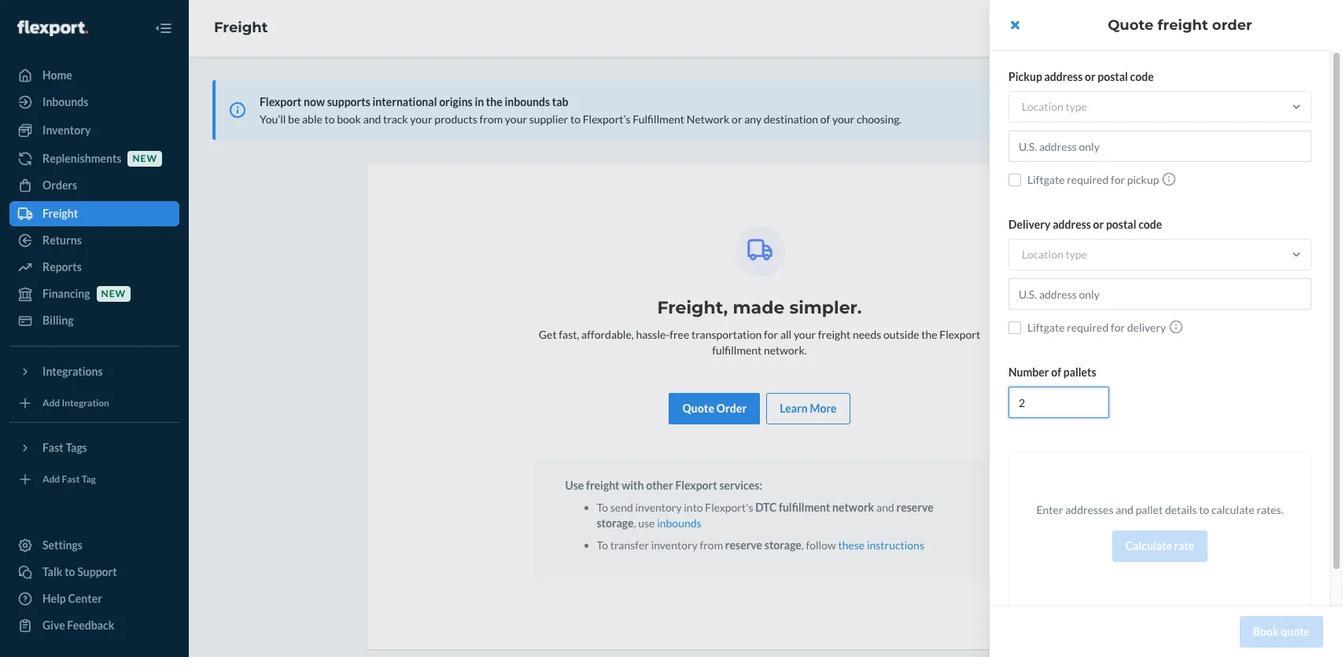 Task type: vqa. For each thing, say whether or not it's contained in the screenshot.
box.
no



Task type: locate. For each thing, give the bounding box(es) containing it.
book quote
[[1254, 626, 1310, 639]]

to
[[1200, 504, 1210, 517]]

1 u.s. address only text field from the top
[[1009, 131, 1312, 162]]

1 vertical spatial type
[[1066, 248, 1088, 261]]

quote
[[1108, 17, 1154, 34]]

location type down pickup address or postal code
[[1022, 100, 1088, 113]]

for for pickup
[[1111, 173, 1126, 187]]

type for pickup
[[1066, 100, 1088, 113]]

0 vertical spatial or
[[1085, 70, 1096, 83]]

location type
[[1022, 100, 1088, 113], [1022, 248, 1088, 261]]

number of pallets
[[1009, 366, 1097, 379]]

1 vertical spatial or
[[1094, 218, 1104, 231]]

calculate rate
[[1126, 540, 1195, 553]]

1 vertical spatial for
[[1111, 321, 1126, 334]]

freight
[[1158, 17, 1209, 34]]

0 vertical spatial u.s. address only text field
[[1009, 131, 1312, 162]]

delivery address or postal code
[[1009, 218, 1163, 231]]

code
[[1131, 70, 1154, 83], [1139, 218, 1163, 231]]

type down pickup address or postal code
[[1066, 100, 1088, 113]]

0 vertical spatial code
[[1131, 70, 1154, 83]]

0 vertical spatial type
[[1066, 100, 1088, 113]]

1 vertical spatial location
[[1022, 248, 1064, 261]]

required up pallets
[[1067, 321, 1109, 334]]

2 liftgate from the top
[[1028, 321, 1065, 334]]

code down quote
[[1131, 70, 1154, 83]]

for left the pickup
[[1111, 173, 1126, 187]]

location type for delivery
[[1022, 248, 1088, 261]]

location down pickup
[[1022, 100, 1064, 113]]

1 vertical spatial location type
[[1022, 248, 1088, 261]]

required up delivery address or postal code
[[1067, 173, 1109, 187]]

1 vertical spatial postal
[[1107, 218, 1137, 231]]

type for delivery
[[1066, 248, 1088, 261]]

postal down the pickup
[[1107, 218, 1137, 231]]

2 location from the top
[[1022, 248, 1064, 261]]

2 u.s. address only text field from the top
[[1009, 279, 1312, 310]]

postal down quote
[[1098, 70, 1129, 83]]

1 vertical spatial required
[[1067, 321, 1109, 334]]

1 location from the top
[[1022, 100, 1064, 113]]

u.s. address only text field up the pickup
[[1009, 131, 1312, 162]]

address right delivery
[[1053, 218, 1092, 231]]

1 for from the top
[[1111, 173, 1126, 187]]

2 for from the top
[[1111, 321, 1126, 334]]

1 vertical spatial liftgate
[[1028, 321, 1065, 334]]

help
[[1308, 335, 1323, 358]]

postal
[[1098, 70, 1129, 83], [1107, 218, 1137, 231]]

1 type from the top
[[1066, 100, 1088, 113]]

rates.
[[1257, 504, 1284, 517]]

pickup address or postal code
[[1009, 70, 1154, 83]]

or down liftgate required for pickup
[[1094, 218, 1104, 231]]

1 required from the top
[[1067, 173, 1109, 187]]

close image
[[1011, 19, 1020, 31]]

0 vertical spatial required
[[1067, 173, 1109, 187]]

None checkbox
[[1009, 174, 1022, 186], [1009, 322, 1022, 334], [1009, 174, 1022, 186], [1009, 322, 1022, 334]]

u.s. address only text field up delivery
[[1009, 279, 1312, 310]]

address right pickup
[[1045, 70, 1083, 83]]

location down delivery
[[1022, 248, 1064, 261]]

U.S. address only text field
[[1009, 131, 1312, 162], [1009, 279, 1312, 310]]

0 vertical spatial for
[[1111, 173, 1126, 187]]

liftgate required for pickup
[[1028, 173, 1160, 187]]

required
[[1067, 173, 1109, 187], [1067, 321, 1109, 334]]

0 vertical spatial location type
[[1022, 100, 1088, 113]]

location
[[1022, 100, 1064, 113], [1022, 248, 1064, 261]]

details
[[1166, 504, 1198, 517]]

1 vertical spatial u.s. address only text field
[[1009, 279, 1312, 310]]

or right pickup
[[1085, 70, 1096, 83]]

for
[[1111, 173, 1126, 187], [1111, 321, 1126, 334]]

code for pickup address or postal code
[[1131, 70, 1154, 83]]

code down the pickup
[[1139, 218, 1163, 231]]

liftgate
[[1028, 173, 1065, 187], [1028, 321, 1065, 334]]

0 vertical spatial location
[[1022, 100, 1064, 113]]

0 vertical spatial liftgate
[[1028, 173, 1065, 187]]

or for delivery
[[1094, 218, 1104, 231]]

or
[[1085, 70, 1096, 83], [1094, 218, 1104, 231]]

of
[[1052, 366, 1062, 379]]

liftgate up number of pallets
[[1028, 321, 1065, 334]]

2 location type from the top
[[1022, 248, 1088, 261]]

1 vertical spatial address
[[1053, 218, 1092, 231]]

address for pickup
[[1045, 70, 1083, 83]]

None number field
[[1009, 387, 1110, 419]]

for left delivery
[[1111, 321, 1126, 334]]

postal for pickup address or postal code
[[1098, 70, 1129, 83]]

book
[[1254, 626, 1279, 639]]

calculate
[[1212, 504, 1255, 517]]

1 vertical spatial code
[[1139, 218, 1163, 231]]

2 required from the top
[[1067, 321, 1109, 334]]

address for delivery
[[1053, 218, 1092, 231]]

type
[[1066, 100, 1088, 113], [1066, 248, 1088, 261]]

type down delivery address or postal code
[[1066, 248, 1088, 261]]

location type down delivery
[[1022, 248, 1088, 261]]

2 type from the top
[[1066, 248, 1088, 261]]

required for pickup
[[1067, 173, 1109, 187]]

pallet
[[1136, 504, 1163, 517]]

0 vertical spatial postal
[[1098, 70, 1129, 83]]

addresses
[[1066, 504, 1114, 517]]

1 liftgate from the top
[[1028, 173, 1065, 187]]

liftgate up delivery
[[1028, 173, 1065, 187]]

1 location type from the top
[[1022, 100, 1088, 113]]

0 vertical spatial address
[[1045, 70, 1083, 83]]

address
[[1045, 70, 1083, 83], [1053, 218, 1092, 231]]

delivery
[[1128, 321, 1167, 334]]



Task type: describe. For each thing, give the bounding box(es) containing it.
quote freight order
[[1108, 17, 1253, 34]]

help center
[[1308, 300, 1323, 358]]

quote
[[1281, 626, 1310, 639]]

book quote button
[[1240, 617, 1324, 649]]

center
[[1308, 300, 1323, 333]]

u.s. address only text field for liftgate required for pickup
[[1009, 131, 1312, 162]]

delivery
[[1009, 218, 1051, 231]]

or for pickup
[[1085, 70, 1096, 83]]

location type for pickup
[[1022, 100, 1088, 113]]

rate
[[1175, 540, 1195, 553]]

u.s. address only text field for liftgate required for delivery
[[1009, 279, 1312, 310]]

liftgate for liftgate required for delivery
[[1028, 321, 1065, 334]]

number
[[1009, 366, 1050, 379]]

calculate rate button
[[1113, 531, 1208, 563]]

location for pickup
[[1022, 100, 1064, 113]]

code for delivery address or postal code
[[1139, 218, 1163, 231]]

for for delivery
[[1111, 321, 1126, 334]]

help center button
[[1301, 289, 1331, 369]]

and
[[1116, 504, 1134, 517]]

liftgate required for delivery
[[1028, 321, 1167, 334]]

pallets
[[1064, 366, 1097, 379]]

liftgate for liftgate required for pickup
[[1028, 173, 1065, 187]]

calculate
[[1126, 540, 1173, 553]]

required for delivery
[[1067, 321, 1109, 334]]

location for delivery
[[1022, 248, 1064, 261]]

postal for delivery address or postal code
[[1107, 218, 1137, 231]]

order
[[1213, 17, 1253, 34]]

pickup
[[1009, 70, 1043, 83]]

pickup
[[1128, 173, 1160, 187]]

enter
[[1037, 504, 1064, 517]]

enter addresses and pallet details to calculate rates.
[[1037, 504, 1284, 517]]



